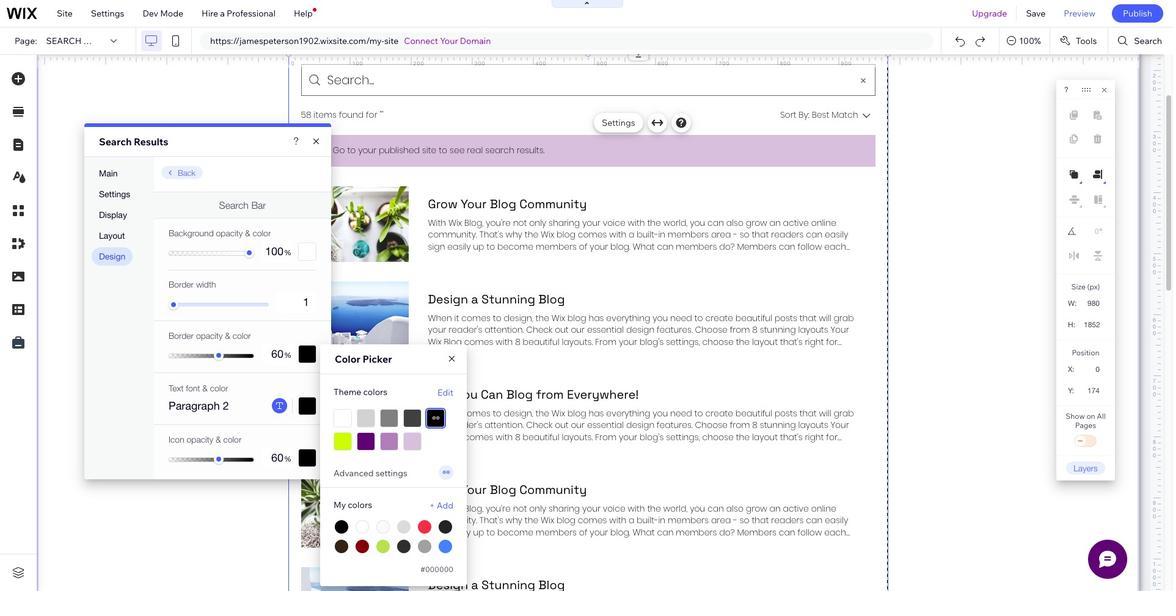 Task type: describe. For each thing, give the bounding box(es) containing it.
colors for theme colors
[[364, 387, 388, 398]]

(px)
[[1088, 282, 1101, 292]]

advanced settings
[[334, 468, 408, 479]]

settings
[[376, 468, 408, 479]]

color
[[335, 353, 361, 366]]

https://jamespeterson1902.wixsite.com/my-
[[210, 35, 385, 46]]

https://jamespeterson1902.wixsite.com/my-site connect your domain
[[210, 35, 491, 46]]

100% button
[[1000, 28, 1050, 54]]

search results
[[99, 136, 168, 148]]

x:
[[1069, 366, 1075, 374]]

domain
[[460, 35, 491, 46]]

on
[[1087, 412, 1096, 421]]

show on all pages
[[1066, 412, 1106, 430]]

position
[[1073, 348, 1100, 358]]

a
[[220, 8, 225, 19]]

theme
[[334, 387, 362, 398]]

layers button
[[1067, 462, 1106, 475]]

your
[[440, 35, 458, 46]]

search button
[[1109, 28, 1174, 54]]

add
[[437, 501, 454, 512]]

results
[[83, 35, 121, 46]]

dev
[[143, 8, 158, 19]]

upgrade
[[973, 8, 1008, 19]]

my colors
[[334, 500, 372, 511]]

+
[[430, 501, 435, 512]]

?
[[1065, 86, 1069, 94]]

publish button
[[1113, 4, 1164, 23]]

size (px)
[[1072, 282, 1101, 292]]

0 vertical spatial settings
[[91, 8, 124, 19]]

dev mode
[[143, 8, 183, 19]]

search results
[[46, 35, 121, 46]]

y:
[[1069, 387, 1075, 396]]

search
[[46, 35, 81, 46]]

site
[[384, 35, 399, 46]]

search for search
[[1135, 35, 1163, 46]]



Task type: vqa. For each thing, say whether or not it's contained in the screenshot.
the Charts & Tables link
no



Task type: locate. For each thing, give the bounding box(es) containing it.
colors for my colors
[[348, 500, 372, 511]]

theme colors
[[334, 387, 388, 398]]

mode
[[160, 8, 183, 19]]

search
[[1135, 35, 1163, 46], [99, 136, 132, 148]]

site
[[57, 8, 73, 19]]

None text field
[[1083, 224, 1100, 240], [1082, 295, 1105, 312], [1082, 317, 1105, 333], [1083, 224, 1100, 240], [1082, 295, 1105, 312], [1082, 317, 1105, 333]]

colors right theme
[[364, 387, 388, 398]]

None text field
[[1081, 361, 1105, 378], [1081, 383, 1105, 399], [1081, 361, 1105, 378], [1081, 383, 1105, 399]]

0 vertical spatial colors
[[364, 387, 388, 398]]

search down publish button
[[1135, 35, 1163, 46]]

+ add button
[[430, 501, 454, 512]]

hire a professional
[[202, 8, 276, 19]]

1 vertical spatial colors
[[348, 500, 372, 511]]

1 horizontal spatial search
[[1135, 35, 1163, 46]]

results
[[134, 136, 168, 148]]

my
[[334, 500, 346, 511]]

1 vertical spatial settings
[[602, 117, 636, 128]]

size
[[1072, 282, 1086, 292]]

search inside button
[[1135, 35, 1163, 46]]

picker
[[363, 353, 392, 366]]

w:
[[1069, 300, 1077, 308]]

colors right 'my'
[[348, 500, 372, 511]]

0 horizontal spatial settings
[[91, 8, 124, 19]]

save
[[1027, 8, 1046, 19]]

? button
[[1065, 86, 1069, 94]]

0 horizontal spatial search
[[99, 136, 132, 148]]

h:
[[1069, 321, 1076, 330]]

color picker
[[335, 353, 392, 366]]

#000000
[[421, 566, 454, 575]]

settings
[[91, 8, 124, 19], [602, 117, 636, 128]]

show
[[1066, 412, 1086, 421]]

tools button
[[1051, 28, 1109, 54]]

all
[[1098, 412, 1106, 421]]

search left results
[[99, 136, 132, 148]]

help
[[294, 8, 313, 19]]

layers
[[1074, 463, 1099, 474]]

switch
[[1074, 433, 1099, 451]]

+ add
[[430, 501, 454, 512]]

tools
[[1077, 35, 1098, 46]]

0 vertical spatial search
[[1135, 35, 1163, 46]]

100%
[[1020, 35, 1042, 46]]

edit
[[438, 388, 454, 399]]

publish
[[1124, 8, 1153, 19]]

edit button
[[438, 388, 454, 399]]

save button
[[1018, 0, 1055, 27]]

1 horizontal spatial settings
[[602, 117, 636, 128]]

pages
[[1076, 421, 1097, 430]]

professional
[[227, 8, 276, 19]]

preview button
[[1055, 0, 1105, 27]]

preview
[[1065, 8, 1096, 19]]

°
[[1100, 227, 1103, 236]]

hire
[[202, 8, 218, 19]]

1 vertical spatial search
[[99, 136, 132, 148]]

connect
[[404, 35, 438, 46]]

advanced
[[334, 468, 374, 479]]

colors
[[364, 387, 388, 398], [348, 500, 372, 511]]

search for search results
[[99, 136, 132, 148]]



